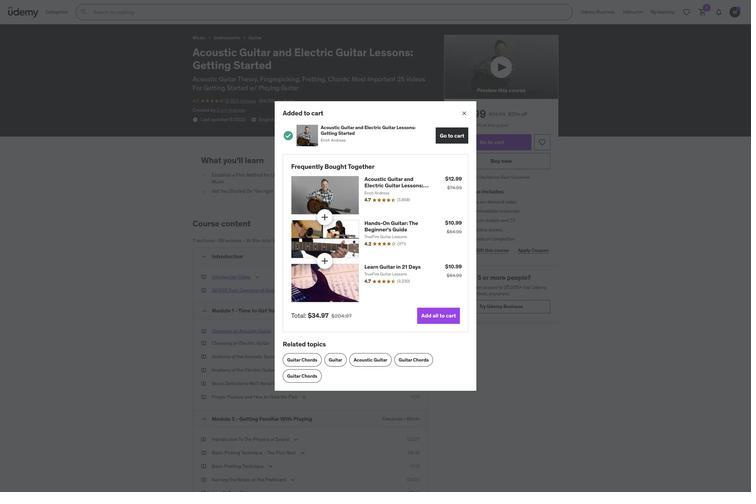 Task type: locate. For each thing, give the bounding box(es) containing it.
lessons down in on the bottom of page
[[392, 272, 407, 277]]

instructor link
[[619, 4, 647, 20]]

0 horizontal spatial 5
[[383, 416, 385, 422]]

(3,230)
[[398, 279, 410, 284]]

1 vertical spatial pick
[[276, 450, 285, 456]]

choosing up choosing an electric guitar
[[212, 328, 232, 334]]

basic
[[212, 450, 224, 456], [212, 463, 224, 469]]

1 lessons from the top
[[392, 234, 407, 239]]

music down establish
[[212, 179, 224, 185]]

of left 'sound'
[[271, 436, 275, 442]]

1 anatomy from the top
[[212, 354, 231, 360]]

introduction up the picking
[[212, 436, 238, 442]]

an inside button
[[233, 328, 238, 334]]

0 vertical spatial music
[[193, 35, 206, 41]]

$64.99 up the your
[[447, 273, 462, 279]]

0 vertical spatial 104,702 students
[[53, 12, 90, 18]]

of
[[357, 179, 361, 185], [487, 236, 491, 242], [260, 287, 264, 293], [232, 354, 236, 360], [232, 367, 236, 373], [271, 436, 275, 442]]

$74.99 for $12.99 $74.99 83% off
[[489, 111, 506, 118]]

1 truefire from the top
[[365, 234, 379, 239]]

3
[[459, 122, 462, 128]]

anytime,
[[470, 291, 488, 297]]

lectures right 28
[[225, 237, 242, 244]]

21 down 4
[[463, 208, 468, 214]]

2 an from the top
[[233, 340, 238, 346]]

on inside 'hands-on guitar: the beginner's guide truefire guitar lessons'
[[383, 220, 390, 226]]

0 vertical spatial an
[[233, 328, 238, 334]]

0 vertical spatial on
[[480, 217, 485, 223]]

english left '[auto]'
[[288, 116, 304, 122]]

2 horizontal spatial playing
[[362, 179, 377, 185]]

1 an from the top
[[233, 328, 238, 334]]

an up choosing an electric guitar
[[233, 328, 238, 334]]

0 horizontal spatial erich
[[217, 107, 227, 113]]

ratings)
[[35, 12, 50, 18], [240, 98, 256, 104]]

pick
[[289, 394, 298, 400], [276, 450, 285, 456]]

go to cart inside 'added to cart' dialog
[[440, 132, 465, 139]]

1 vertical spatial 21
[[402, 264, 408, 270]]

1 vertical spatial on
[[383, 220, 390, 226]]

technique down introduction to the physics of sound
[[241, 450, 263, 456]]

1 horizontal spatial sections
[[410, 238, 428, 244]]

1 vertical spatial $10.99
[[446, 263, 462, 270]]

1 horizontal spatial •
[[243, 237, 245, 244]]

technique down basic picking technique - the pick rest
[[242, 463, 264, 469]]

104,702 students
[[53, 12, 90, 18], [259, 98, 295, 104]]

guarantee
[[511, 175, 530, 180]]

2 truefire from the top
[[365, 272, 379, 277]]

course up 83%
[[509, 87, 526, 94]]

- right the 2
[[236, 415, 238, 422]]

1 vertical spatial music
[[212, 179, 224, 185]]

learn guitar in 21 days truefire guitar lessons
[[365, 264, 421, 277]]

$74.99 inside $12.99 $74.99
[[448, 185, 462, 191]]

1 horizontal spatial for
[[325, 179, 332, 185]]

this inside gift this course link
[[485, 247, 494, 254]]

0 vertical spatial -
[[235, 307, 238, 314]]

go to cart down at at top right
[[480, 139, 505, 145]]

of right overview
[[260, 287, 264, 293]]

1 horizontal spatial 104,702
[[259, 98, 276, 104]]

we'll
[[249, 380, 259, 387]]

lessons
[[392, 234, 407, 239], [392, 272, 407, 277]]

course for gift this course
[[495, 247, 509, 254]]

to right 'add'
[[440, 312, 445, 319]]

1 vertical spatial introduction
[[212, 274, 238, 280]]

your
[[461, 284, 470, 290]]

0 horizontal spatial 104,702 students
[[53, 12, 90, 18]]

get right 'time' at bottom left
[[258, 307, 267, 314]]

0 vertical spatial andreas
[[228, 107, 245, 113]]

added to cart dialog
[[275, 101, 477, 391]]

w/
[[250, 84, 257, 92]]

frequently bought together
[[291, 163, 375, 171]]

1 choosing from the top
[[212, 328, 232, 334]]

days
[[463, 122, 474, 128]]

21 inside learn guitar in 21 days truefire guitar lessons
[[402, 264, 408, 270]]

1 module from the top
[[212, 307, 231, 314]]

pick down 'know'
[[289, 394, 298, 400]]

09:16
[[408, 450, 420, 456]]

1 vertical spatial $12.99
[[446, 175, 462, 182]]

all right 'add'
[[433, 312, 439, 319]]

getting
[[118, 3, 138, 10], [193, 58, 231, 72], [204, 84, 225, 92], [321, 130, 338, 136], [365, 189, 384, 195], [239, 415, 258, 422]]

the left notes
[[229, 477, 236, 483]]

lessons: inside 'acoustic guitar and electric guitar lessons: getting started erich andreas'
[[397, 125, 416, 131]]

introduction down 28
[[212, 253, 243, 260]]

2 vertical spatial music
[[212, 380, 224, 387]]

10:39
[[408, 328, 420, 334]]

to up anywhere.
[[499, 284, 503, 290]]

0 vertical spatial $64.99
[[447, 229, 462, 235]]

1 vertical spatial technique
[[242, 463, 264, 469]]

1
[[232, 307, 234, 314]]

beginner's
[[365, 226, 392, 233]]

3h 51m
[[246, 237, 261, 244]]

0 horizontal spatial ratings)
[[35, 12, 50, 18]]

all inside add all to cart button
[[433, 312, 439, 319]]

1 horizontal spatial erich
[[321, 138, 330, 143]]

money-
[[488, 175, 501, 180]]

1 horizontal spatial (3,859
[[225, 98, 239, 104]]

1 vertical spatial guitar link
[[325, 353, 347, 367]]

0 vertical spatial pick
[[289, 394, 298, 400]]

1 $10.99 from the top
[[446, 219, 462, 226]]

0 vertical spatial 5
[[478, 274, 482, 282]]

1 vertical spatial -
[[236, 415, 238, 422]]

instruments
[[214, 35, 241, 41]]

0 vertical spatial (3,859
[[20, 12, 33, 18]]

anywhere.
[[489, 291, 511, 297]]

to right added
[[304, 109, 310, 117]]

andreas
[[228, 107, 245, 113], [331, 138, 346, 143], [375, 190, 390, 195]]

preview for 10:39
[[381, 328, 398, 334]]

on left "the
[[246, 188, 253, 194]]

anatomy for anatomy of the acoustic guitar
[[212, 354, 231, 360]]

course language image
[[251, 117, 257, 122]]

2 vertical spatial course
[[495, 247, 509, 254]]

21 right in on the bottom of page
[[402, 264, 408, 270]]

1 horizontal spatial ratings)
[[240, 98, 256, 104]]

1 vertical spatial $74.99
[[448, 185, 462, 191]]

created by erich andreas
[[193, 107, 245, 113]]

28
[[218, 237, 224, 244]]

25,000+
[[504, 284, 523, 290]]

0 vertical spatial introduction
[[212, 253, 243, 260]]

2 introduction from the top
[[212, 274, 238, 280]]

1 horizontal spatial 21
[[463, 208, 468, 214]]

business left instructor
[[597, 9, 615, 15]]

0 horizontal spatial (3,859 ratings)
[[20, 12, 50, 18]]

andreas up bought
[[331, 138, 346, 143]]

xsmall image
[[193, 117, 198, 122], [453, 227, 458, 233], [201, 287, 207, 294], [201, 328, 207, 335], [201, 380, 207, 387], [201, 477, 207, 483]]

1 vertical spatial 5
[[383, 416, 385, 422]]

anatomy up definitions
[[212, 367, 231, 373]]

course for preview this course
[[509, 87, 526, 94]]

familiar
[[260, 415, 280, 422]]

2 vertical spatial udemy
[[487, 304, 503, 310]]

5 left 40min at right bottom
[[383, 416, 385, 422]]

$10.99 $64.99 left full
[[446, 219, 462, 235]]

total:
[[291, 312, 307, 320]]

get up courses
[[453, 284, 460, 290]]

acoustic
[[5, 3, 28, 10], [193, 45, 237, 59], [193, 75, 217, 83], [321, 125, 340, 131], [365, 176, 387, 182], [239, 328, 257, 334], [245, 354, 263, 360], [354, 357, 373, 363]]

choosing inside button
[[212, 328, 232, 334]]

$12.99 up days in the right top of the page
[[453, 107, 486, 121]]

an down choosing an acoustic guitar button
[[233, 340, 238, 346]]

0 horizontal spatial lectures
[[225, 237, 242, 244]]

acoustic guitar and electric guitar lessons: getting started acoustic guitar theory, fingerpicking, fretting, chords: most important 25 videos for getting started w/ playing guitar
[[193, 45, 426, 92]]

xsmall image
[[207, 35, 213, 41], [242, 35, 247, 41], [201, 172, 207, 179], [315, 172, 320, 179], [201, 188, 207, 195], [315, 188, 320, 195], [453, 217, 458, 224], [201, 274, 207, 280], [201, 340, 207, 347], [201, 354, 207, 360], [201, 367, 207, 374], [201, 394, 207, 401], [201, 436, 207, 443], [201, 450, 207, 456], [201, 463, 207, 470], [201, 490, 207, 492]]

the down 'physics'
[[267, 450, 275, 456]]

of right styles
[[357, 179, 361, 185]]

1 horizontal spatial (3,859 ratings)
[[225, 98, 256, 104]]

guitar inside 30,000 foot overview of guitar button
[[265, 287, 278, 293]]

guitar link down topics on the left bottom of page
[[325, 353, 347, 367]]

team
[[472, 284, 482, 290]]

introduction inside button
[[212, 274, 238, 280]]

getting inside 'acoustic guitar and electric guitar lessons: getting started erich andreas'
[[321, 130, 338, 136]]

2 $10.99 from the top
[[446, 263, 462, 270]]

0 vertical spatial $10.99 $64.99
[[446, 219, 462, 235]]

playing down fingerpicking,
[[259, 84, 280, 92]]

technique for fretting
[[242, 463, 264, 469]]

0 vertical spatial the
[[409, 220, 418, 226]]

udemy
[[581, 9, 596, 15], [532, 284, 547, 290], [487, 304, 503, 310]]

on up full lifetime access
[[480, 217, 485, 223]]

2 choosing from the top
[[212, 340, 232, 346]]

- right 1
[[235, 307, 238, 314]]

1 vertical spatial 104,702 students
[[259, 98, 295, 104]]

courses
[[453, 291, 469, 297]]

$64.99 left full
[[447, 229, 462, 235]]

udemy inside training 5 or more people? get your team access to 25,000+ top udemy courses anytime, anywhere.
[[532, 284, 547, 290]]

related
[[283, 340, 306, 348]]

an for acoustic
[[233, 328, 238, 334]]

2 horizontal spatial •
[[404, 416, 406, 422]]

3230 reviews element
[[398, 279, 410, 284]]

0 vertical spatial 21
[[463, 208, 468, 214]]

$10.99 $64.99 up the your
[[446, 263, 462, 279]]

the inside 'hands-on guitar: the beginner's guide truefire guitar lessons'
[[409, 220, 418, 226]]

access down mobile
[[489, 227, 503, 233]]

2 vertical spatial get
[[258, 307, 267, 314]]

small image down the course
[[201, 253, 208, 260]]

0 vertical spatial acoustic guitar and electric guitar lessons: getting started
[[5, 3, 159, 10]]

add all to cart
[[422, 312, 456, 319]]

0 horizontal spatial go
[[440, 132, 447, 139]]

4 hours on-demand video 21 downloadable resources
[[463, 199, 520, 214]]

2 small image from the top
[[201, 308, 208, 314]]

top
[[524, 284, 531, 290]]

2 $64.99 from the top
[[447, 273, 462, 279]]

3 introduction from the top
[[212, 436, 238, 442]]

3858 reviews element
[[398, 197, 410, 203]]

this inside preview this course button
[[498, 87, 508, 94]]

training
[[453, 274, 477, 282]]

2 basic from the top
[[212, 463, 224, 469]]

the left fretboard
[[258, 477, 265, 483]]

erich right acoustic guitar and electric guitar lessons: getting started image
[[321, 138, 330, 143]]

lectures left 40min at right bottom
[[386, 416, 403, 422]]

course inside button
[[509, 87, 526, 94]]

0 horizontal spatial sections
[[197, 237, 214, 244]]

1 horizontal spatial andreas
[[331, 138, 346, 143]]

guitar chords down 10:39
[[399, 357, 429, 363]]

your up styles
[[344, 172, 353, 178]]

1 $64.99 from the top
[[447, 229, 462, 235]]

$10.99 $64.99
[[446, 219, 462, 235], [446, 263, 462, 279]]

acoustic inside button
[[239, 328, 257, 334]]

$10.99
[[446, 219, 462, 226], [446, 263, 462, 270]]

electric inside 'acoustic guitar and electric guitar lessons: getting started erich andreas'
[[365, 125, 382, 131]]

access inside training 5 or more people? get your team access to 25,000+ top udemy courses anytime, anywhere.
[[483, 284, 498, 290]]

more
[[490, 274, 506, 282]]

an for electric
[[233, 340, 238, 346]]

downloadable
[[469, 208, 498, 214]]

2 $10.99 $64.99 from the top
[[446, 263, 462, 279]]

try
[[480, 304, 486, 310]]

lessons down guide
[[392, 234, 407, 239]]

truefire up 4.2
[[365, 234, 379, 239]]

all inside collapse all sections dropdown button
[[404, 238, 409, 244]]

0 horizontal spatial 104,702
[[53, 12, 70, 18]]

this right gift
[[485, 247, 494, 254]]

truefire
[[365, 234, 379, 239], [365, 272, 379, 277]]

or
[[483, 274, 489, 282]]

2 vertical spatial andreas
[[375, 190, 390, 195]]

on right notes
[[251, 477, 257, 483]]

gift this course
[[476, 247, 509, 254]]

off
[[522, 111, 528, 118]]

preview left 10:39
[[381, 328, 398, 334]]

demand
[[488, 199, 505, 205]]

udemy business link
[[577, 4, 619, 20]]

1 horizontal spatial business
[[597, 9, 615, 15]]

introduction inside "dropdown button"
[[212, 253, 243, 260]]

$34.97
[[308, 312, 329, 320]]

1 horizontal spatial 5
[[478, 274, 482, 282]]

playing down foundation
[[362, 179, 377, 185]]

introduction for introduction
[[212, 253, 243, 260]]

music left instruments
[[193, 35, 206, 41]]

1 vertical spatial andreas
[[331, 138, 346, 143]]

5 inside training 5 or more people? get your team access to 25,000+ top udemy courses anytime, anywhere.
[[478, 274, 482, 282]]

alarm image
[[453, 123, 458, 128]]

last
[[201, 116, 210, 122]]

1 horizontal spatial udemy
[[532, 284, 547, 290]]

this for gift
[[485, 247, 494, 254]]

what you'll learn
[[201, 155, 264, 165]]

this right at at top right
[[488, 122, 496, 128]]

0 vertical spatial your
[[344, 172, 353, 178]]

• left 28
[[215, 237, 217, 244]]

small image left 1
[[201, 308, 208, 314]]

3 small image from the top
[[201, 416, 208, 423]]

introduction
[[212, 253, 243, 260], [212, 274, 238, 280], [212, 436, 238, 442]]

1 vertical spatial module
[[212, 415, 231, 422]]

erich right by on the top left of the page
[[217, 107, 227, 113]]

2 vertical spatial erich
[[365, 190, 374, 195]]

go to cart down 'alarm' 'icon'
[[440, 132, 465, 139]]

playing right with
[[294, 415, 312, 422]]

0 vertical spatial business
[[597, 9, 615, 15]]

choosing an acoustic guitar button
[[212, 328, 272, 335]]

$10.99 up the training
[[446, 263, 462, 270]]

with
[[281, 415, 293, 422]]

$74.99 inside $12.99 $74.99 83% off
[[489, 111, 506, 118]]

1 english from the left
[[259, 116, 275, 122]]

0 horizontal spatial udemy
[[487, 304, 503, 310]]

playing inside develop your foundation which will be used for all styles of playing
[[362, 179, 377, 185]]

acoustic guitar and electric guitar lessons: getting started inside 'added to cart' dialog
[[365, 176, 424, 195]]

1 vertical spatial acoustic guitar and electric guitar lessons: getting started
[[365, 176, 424, 195]]

2 lessons from the top
[[392, 272, 407, 277]]

0 horizontal spatial english
[[259, 116, 275, 122]]

small image
[[201, 253, 208, 260], [201, 308, 208, 314], [201, 416, 208, 423]]

1 vertical spatial choosing
[[212, 340, 232, 346]]

module 2 - getting familiar with playing
[[212, 415, 312, 422]]

1 vertical spatial for
[[325, 179, 332, 185]]

theory,
[[238, 75, 259, 83]]

andreas up 6/2022 at the top of the page
[[228, 107, 245, 113]]

module left the 2
[[212, 415, 231, 422]]

coupon
[[532, 247, 549, 254]]

$12.99 inside 'added to cart' dialog
[[446, 175, 462, 182]]

this up $12.99 $74.99 83% off
[[498, 87, 508, 94]]

2 vertical spatial playing
[[294, 415, 312, 422]]

1 vertical spatial anatomy
[[212, 367, 231, 373]]

choosing down choosing an acoustic guitar button
[[212, 340, 232, 346]]

wishlist image
[[539, 138, 547, 146]]

module 1 - time to get your basics covered
[[212, 307, 319, 314]]

naming
[[212, 477, 228, 483]]

1 small image from the top
[[201, 253, 208, 260]]

$12.99
[[453, 107, 486, 121], [446, 175, 462, 182]]

0 horizontal spatial all
[[404, 238, 409, 244]]

$12.99 up this
[[446, 175, 462, 182]]

104,702 left submit search "image"
[[53, 12, 70, 18]]

1 horizontal spatial guitar link
[[325, 353, 347, 367]]

2 anatomy from the top
[[212, 367, 231, 373]]

erich andreas link
[[217, 107, 245, 113]]

method
[[247, 172, 263, 178]]

buy now button
[[453, 153, 551, 169]]

erich inside 'acoustic guitar and electric guitar lessons: getting started erich andreas'
[[321, 138, 330, 143]]

chords
[[302, 357, 318, 363], [413, 357, 429, 363], [302, 373, 318, 379]]

• left 40min at right bottom
[[404, 416, 406, 422]]

truefire inside 'hands-on guitar: the beginner's guide truefire guitar lessons'
[[365, 234, 379, 239]]

of down choosing an electric guitar
[[232, 354, 236, 360]]

preview down "learn guitar in 21 days" link
[[380, 274, 397, 280]]

choosing for choosing an electric guitar
[[212, 340, 232, 346]]

0 vertical spatial get
[[212, 188, 220, 194]]

1 vertical spatial lessons
[[392, 272, 407, 277]]

posture
[[227, 394, 244, 400]]

0 horizontal spatial business
[[504, 304, 524, 310]]

added to cart
[[283, 109, 324, 117]]

1 basic from the top
[[212, 450, 224, 456]]

0 horizontal spatial your
[[268, 307, 279, 314]]

1 vertical spatial playing
[[362, 179, 377, 185]]

for down develop
[[325, 179, 332, 185]]

the right guitar:
[[409, 220, 418, 226]]

access down or at bottom
[[483, 284, 498, 290]]

$12.99 $74.99 83% off
[[453, 107, 528, 121]]

2 vertical spatial this
[[485, 247, 494, 254]]

to right "how"
[[264, 394, 269, 400]]

1 vertical spatial udemy
[[532, 284, 547, 290]]

get inside training 5 or more people? get your team access to 25,000+ top udemy courses anytime, anywhere.
[[453, 284, 460, 290]]

2 module from the top
[[212, 415, 231, 422]]

lessons: inside acoustic guitar and electric guitar lessons: getting started acoustic guitar theory, fingerpicking, fretting, chords: most important 25 videos for getting started w/ playing guitar
[[369, 45, 414, 59]]

1 vertical spatial $10.99 $64.99
[[446, 263, 462, 279]]

21 inside the '4 hours on-demand video 21 downloadable resources'
[[463, 208, 468, 214]]

all down guide
[[404, 238, 409, 244]]

sections inside dropdown button
[[410, 238, 428, 244]]

submit search image
[[80, 8, 88, 16]]

5 lectures • 40min
[[383, 416, 420, 422]]

the up definitions
[[237, 367, 244, 373]]

on-
[[480, 199, 488, 205]]

basic left the picking
[[212, 450, 224, 456]]

0 horizontal spatial for
[[193, 84, 202, 92]]

0 vertical spatial basic
[[212, 450, 224, 456]]

resources
[[500, 208, 520, 214]]

2 vertical spatial preview
[[381, 328, 398, 334]]

music up the proper
[[212, 380, 224, 387]]

2 english from the left
[[288, 116, 304, 122]]

the right to
[[245, 436, 252, 442]]

1 $10.99 $64.99 from the top
[[446, 219, 462, 235]]

0 vertical spatial $12.99
[[453, 107, 486, 121]]

1 vertical spatial all
[[433, 312, 439, 319]]

30-
[[473, 175, 480, 180]]

for inside develop your foundation which will be used for all styles of playing
[[325, 179, 332, 185]]

electric
[[57, 3, 77, 10], [294, 45, 333, 59], [365, 125, 382, 131], [365, 182, 384, 189], [239, 340, 255, 346], [245, 367, 261, 373]]

get for training
[[453, 284, 460, 290]]

1 introduction from the top
[[212, 253, 243, 260]]

small image left the 2
[[201, 416, 208, 423]]

add
[[422, 312, 432, 319]]

anatomy down choosing an electric guitar
[[212, 354, 231, 360]]

on left guitar:
[[383, 220, 390, 226]]

introduction for introduction to the physics of sound
[[212, 436, 238, 442]]

hands-on guitar: the beginner's guide link
[[365, 220, 418, 233]]

english right course language icon
[[259, 116, 275, 122]]

basic for basic fretting technique
[[212, 463, 224, 469]]

- down 'physics'
[[264, 450, 266, 456]]

course
[[193, 218, 220, 229]]

1 vertical spatial (3,859
[[225, 98, 239, 104]]

course down completion on the right top
[[495, 247, 509, 254]]

this
[[498, 87, 508, 94], [488, 122, 496, 128], [485, 247, 494, 254]]

your
[[344, 172, 353, 178], [268, 307, 279, 314]]

$10.99 for hands-on guitar: the beginner's guide
[[446, 219, 462, 226]]

your left basics
[[268, 307, 279, 314]]

2 horizontal spatial andreas
[[375, 190, 390, 195]]

guitar
[[29, 3, 45, 10], [78, 3, 94, 10], [249, 35, 262, 41], [239, 45, 271, 59], [336, 45, 367, 59], [219, 75, 237, 83], [281, 84, 299, 92], [341, 125, 355, 131], [382, 125, 396, 131], [388, 176, 403, 182], [385, 182, 401, 189], [380, 234, 392, 239], [380, 264, 395, 270], [380, 272, 392, 277], [265, 287, 278, 293], [259, 328, 272, 334], [257, 340, 270, 346], [264, 354, 277, 360], [287, 357, 301, 363], [329, 357, 343, 363], [374, 357, 388, 363], [399, 357, 412, 363], [262, 367, 275, 373], [287, 373, 301, 379]]

104,702 down fingerpicking,
[[259, 98, 276, 104]]

establish a firm method for understanding music
[[212, 172, 302, 185]]



Task type: vqa. For each thing, say whether or not it's contained in the screenshot.
bottommost THE SEARCH
no



Task type: describe. For each thing, give the bounding box(es) containing it.
foundation
[[354, 172, 378, 178]]

develop
[[325, 172, 343, 178]]

music for music
[[193, 35, 206, 41]]

1 horizontal spatial go
[[480, 139, 487, 145]]

total: $34.97 $204.97
[[291, 312, 352, 320]]

introduction button
[[212, 253, 420, 260]]

which
[[379, 172, 392, 178]]

30,000
[[212, 287, 228, 293]]

1 vertical spatial lectures
[[386, 416, 403, 422]]

lifetime
[[472, 227, 488, 233]]

understanding
[[271, 172, 302, 178]]

what
[[201, 155, 222, 165]]

- for getting
[[236, 415, 238, 422]]

30-day money-back guarantee
[[473, 175, 530, 180]]

english for english
[[259, 116, 275, 122]]

1 vertical spatial course
[[464, 188, 481, 195]]

and inside 'acoustic guitar and electric guitar lessons: getting started erich andreas'
[[356, 125, 364, 131]]

cart right added
[[312, 109, 324, 117]]

music for music definitions we'll need to know
[[212, 380, 224, 387]]

course content
[[193, 218, 251, 229]]

of up definitions
[[232, 367, 236, 373]]

$12.99 for $12.99 $74.99
[[446, 175, 462, 182]]

guide
[[393, 226, 408, 233]]

0 vertical spatial udemy
[[581, 9, 596, 15]]

83%
[[509, 111, 520, 118]]

introduction for introduction video
[[212, 274, 238, 280]]

music inside establish a firm method for understanding music
[[212, 179, 224, 185]]

learn guitar in 21 days link
[[365, 264, 421, 270]]

music definitions we'll need to know
[[212, 380, 290, 387]]

1 horizontal spatial students
[[277, 98, 295, 104]]

you
[[221, 188, 228, 194]]

guitar,
[[355, 188, 369, 194]]

theory
[[325, 195, 340, 201]]

"the
[[254, 188, 262, 194]]

together
[[348, 163, 375, 171]]

30,000 foot overview of guitar button
[[212, 287, 278, 294]]

try udemy business
[[480, 304, 524, 310]]

gift
[[476, 247, 484, 254]]

• for 7
[[215, 237, 217, 244]]

guitar inside choosing an acoustic guitar button
[[259, 328, 272, 334]]

0 vertical spatial access
[[489, 227, 503, 233]]

• for 5
[[404, 416, 406, 422]]

and inside acoustic guitar and electric guitar lessons: getting started acoustic guitar theory, fingerpicking, fretting, chords: most important 25 videos for getting started w/ playing guitar
[[273, 45, 292, 59]]

left
[[475, 122, 482, 128]]

to down 3 days left at this price!
[[488, 139, 493, 145]]

andreas inside 'acoustic guitar and electric guitar lessons: getting started erich andreas'
[[331, 138, 346, 143]]

0 vertical spatial guitar link
[[249, 34, 262, 42]]

establish
[[212, 172, 231, 178]]

0 horizontal spatial (3,859
[[20, 12, 33, 18]]

11:14
[[411, 394, 420, 400]]

guitar inside 'hands-on guitar: the beginner's guide truefire guitar lessons'
[[380, 234, 392, 239]]

guitar inside acoustic guitar link
[[374, 357, 388, 363]]

7 sections • 28 lectures • 3h 51m total length
[[193, 237, 286, 244]]

basics
[[280, 307, 297, 314]]

choosing for choosing an acoustic guitar
[[212, 328, 232, 334]]

topics
[[307, 340, 326, 348]]

udemy image
[[8, 6, 39, 18]]

to right 'time' at bottom left
[[252, 307, 257, 314]]

of inside develop your foundation which will be used for all styles of playing
[[357, 179, 361, 185]]

guitar link inside 'added to cart' dialog
[[325, 353, 347, 367]]

acoustic inside 'acoustic guitar and electric guitar lessons: getting started erich andreas'
[[321, 125, 340, 131]]

small image for module 1 - time to get your basics covered
[[201, 308, 208, 314]]

all for collapse
[[404, 238, 409, 244]]

at
[[483, 122, 487, 128]]

- for time
[[235, 307, 238, 314]]

0 horizontal spatial acoustic guitar and electric guitar lessons: getting started
[[5, 3, 159, 10]]

guitar chords down related topics
[[287, 357, 318, 363]]

small image for module 2 - getting familiar with playing
[[201, 416, 208, 423]]

(371)
[[398, 241, 406, 246]]

chords:
[[328, 75, 350, 83]]

all for add
[[433, 312, 439, 319]]

bought
[[325, 163, 347, 171]]

1 horizontal spatial playing
[[294, 415, 312, 422]]

guitar:
[[391, 220, 408, 226]]

of down full lifetime access
[[487, 236, 491, 242]]

added
[[283, 109, 303, 117]]

hands-
[[365, 220, 383, 226]]

0 horizontal spatial the
[[245, 436, 252, 442]]

introduction video
[[212, 274, 251, 280]]

lessons inside learn guitar in 21 days truefire guitar lessons
[[392, 272, 407, 277]]

will
[[393, 172, 401, 178]]

0 vertical spatial lectures
[[225, 237, 242, 244]]

acoustic guitar and electric guitar lessons: getting started image
[[297, 125, 318, 146]]

[auto]
[[305, 116, 318, 122]]

by
[[211, 107, 216, 113]]

2 vertical spatial -
[[264, 450, 266, 456]]

40min
[[407, 416, 420, 422]]

cart down the 'price!'
[[495, 139, 505, 145]]

right
[[263, 188, 273, 194]]

basic for basic picking technique - the pick rest
[[212, 450, 224, 456]]

to down 'alarm' 'icon'
[[448, 132, 454, 139]]

truefire inside learn guitar in 21 days truefire guitar lessons
[[365, 272, 379, 277]]

try udemy business link
[[453, 300, 551, 314]]

1 vertical spatial 104,702
[[259, 98, 276, 104]]

0 horizontal spatial on
[[251, 477, 257, 483]]

learn
[[365, 264, 379, 270]]

1 vertical spatial business
[[504, 304, 524, 310]]

$10.99 $64.99 for hands-on guitar: the beginner's guide
[[446, 219, 462, 235]]

1 vertical spatial this
[[488, 122, 496, 128]]

1 vertical spatial (3,859 ratings)
[[225, 98, 256, 104]]

started inside 'acoustic guitar and electric guitar lessons: getting started erich andreas'
[[339, 130, 355, 136]]

get for module
[[258, 307, 267, 314]]

physics
[[254, 436, 270, 442]]

playing inside acoustic guitar and electric guitar lessons: getting started acoustic guitar theory, fingerpicking, fretting, chords: most important 25 videos for getting started w/ playing guitar
[[259, 84, 280, 92]]

anatomy for anatomy of the electric guitar
[[212, 367, 231, 373]]

technique for picking
[[241, 450, 263, 456]]

certificate of completion
[[463, 236, 515, 242]]

preview for 03:50
[[380, 274, 397, 280]]

apply coupon button
[[517, 244, 551, 257]]

introduction video button
[[212, 274, 251, 282]]

go to cart button down "close modal" icon
[[436, 128, 469, 144]]

cart down courses
[[446, 312, 456, 319]]

0 horizontal spatial on
[[246, 188, 253, 194]]

03:50
[[407, 274, 420, 280]]

0 horizontal spatial students
[[71, 12, 90, 18]]

total
[[262, 237, 272, 244]]

apply coupon
[[518, 247, 549, 254]]

0 horizontal spatial andreas
[[228, 107, 245, 113]]

to right need at bottom left
[[273, 380, 277, 387]]

includes:
[[482, 188, 505, 195]]

learn
[[245, 155, 264, 165]]

choosing an acoustic guitar
[[212, 328, 272, 334]]

(3,858)
[[398, 197, 410, 202]]

$64.99 for learn guitar in 21 days
[[447, 273, 462, 279]]

fingerpicking
[[325, 188, 354, 194]]

for inside acoustic guitar and electric guitar lessons: getting started acoustic guitar theory, fingerpicking, fretting, chords: most important 25 videos for getting started w/ playing guitar
[[193, 84, 202, 92]]

57min
[[407, 308, 420, 314]]

access on mobile and tv
[[463, 217, 516, 223]]

important
[[368, 75, 396, 83]]

the down choosing an electric guitar
[[237, 354, 244, 360]]

english [auto]
[[288, 116, 318, 122]]

1 vertical spatial your
[[268, 307, 279, 314]]

0 vertical spatial (3,859 ratings)
[[20, 12, 50, 18]]

anatomy of the acoustic guitar
[[212, 354, 277, 360]]

lessons inside 'hands-on guitar: the beginner's guide truefire guitar lessons'
[[392, 234, 407, 239]]

cart down 3
[[455, 132, 465, 139]]

$74.99 for $12.99 $74.99
[[448, 185, 462, 191]]

0 horizontal spatial pick
[[276, 450, 285, 456]]

close modal image
[[461, 110, 468, 117]]

acoustic guitar and electric guitar lessons: getting started erich andreas
[[321, 125, 416, 143]]

notes
[[238, 477, 250, 483]]

erich andreas
[[365, 190, 390, 195]]

25
[[397, 75, 405, 83]]

3 days left at this price!
[[459, 122, 509, 128]]

electric inside acoustic guitar and electric guitar lessons: getting started acoustic guitar theory, fingerpicking, fretting, chords: most important 25 videos for getting started w/ playing guitar
[[294, 45, 333, 59]]

2 horizontal spatial erich
[[365, 190, 374, 195]]

related topics
[[283, 340, 326, 348]]

$10.99 for learn guitar in 21 days
[[446, 263, 462, 270]]

in
[[396, 264, 401, 270]]

$64.99 for hands-on guitar: the beginner's guide
[[447, 229, 462, 235]]

instruments link
[[214, 34, 241, 42]]

$10.99 $64.99 for learn guitar in 21 days
[[446, 263, 462, 279]]

collapse all sections button
[[384, 234, 428, 248]]

1 horizontal spatial 104,702 students
[[259, 98, 295, 104]]

day
[[480, 175, 487, 180]]

1 vertical spatial ratings)
[[240, 98, 256, 104]]

1 horizontal spatial pick
[[289, 394, 298, 400]]

go inside 'added to cart' dialog
[[440, 132, 447, 139]]

last updated 6/2022
[[201, 116, 246, 122]]

back
[[501, 175, 510, 180]]

to inside training 5 or more people? get your team access to 25,000+ top udemy courses anytime, anywhere.
[[499, 284, 503, 290]]

fingerpicking,
[[260, 75, 301, 83]]

english for english [auto]
[[288, 116, 304, 122]]

2 vertical spatial the
[[267, 450, 275, 456]]

created
[[193, 107, 210, 113]]

you'll
[[223, 155, 243, 165]]

collapse
[[384, 238, 403, 244]]

tv
[[510, 217, 516, 223]]

module for module 2 - getting familiar with playing
[[212, 415, 231, 422]]

1 horizontal spatial go to cart
[[480, 139, 505, 145]]

module for module 1 - time to get your basics covered
[[212, 307, 231, 314]]

price!
[[497, 122, 509, 128]]

preview inside button
[[477, 87, 497, 94]]

go to cart button down at at top right
[[453, 134, 532, 150]]

completion
[[492, 236, 515, 242]]

371 reviews element
[[398, 241, 406, 247]]

$12.99 for $12.99 $74.99 83% off
[[453, 107, 486, 121]]

guitar chords up 'know'
[[287, 373, 318, 379]]

this for preview
[[498, 87, 508, 94]]

the right hold
[[281, 394, 288, 400]]

strumming,
[[370, 188, 395, 194]]

fretboard
[[266, 477, 286, 483]]

your inside develop your foundation which will be used for all styles of playing
[[344, 172, 353, 178]]

of inside button
[[260, 287, 264, 293]]

people?
[[507, 274, 531, 282]]



